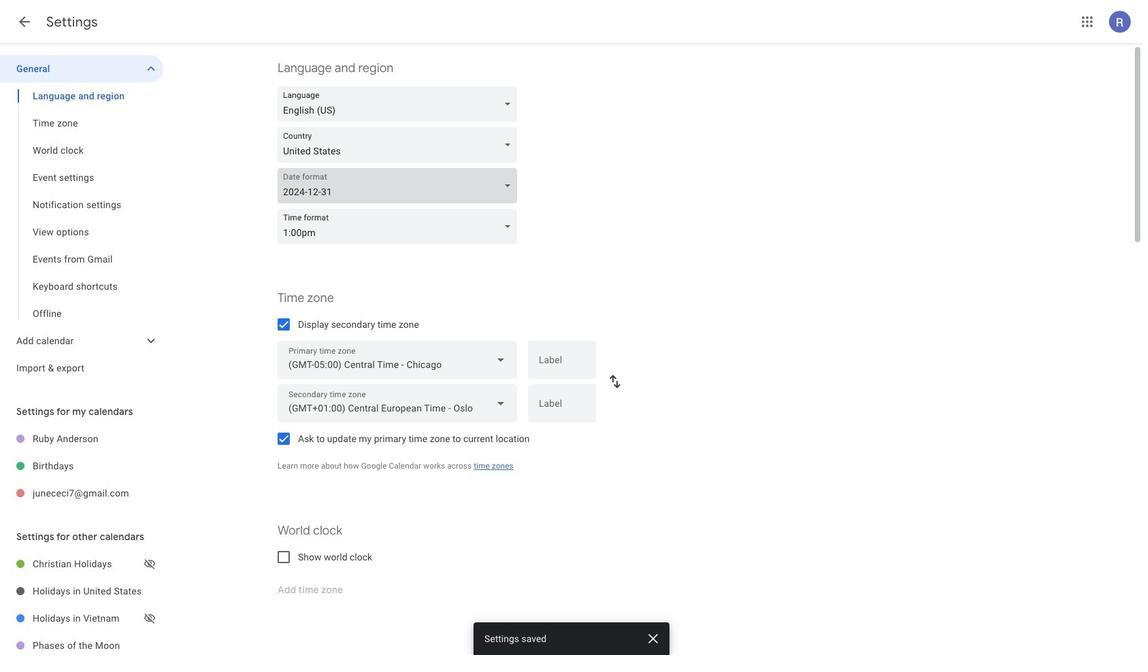 Task type: locate. For each thing, give the bounding box(es) containing it.
1 vertical spatial tree
[[0, 426, 163, 507]]

swap time zones image
[[607, 374, 624, 390]]

None field
[[278, 86, 523, 122], [278, 127, 523, 163], [278, 168, 523, 204], [278, 209, 523, 244], [278, 341, 517, 379], [278, 385, 517, 423], [278, 86, 523, 122], [278, 127, 523, 163], [278, 168, 523, 204], [278, 209, 523, 244], [278, 341, 517, 379], [278, 385, 517, 423]]

Label for primary time zone. text field
[[539, 355, 585, 374]]

general tree item
[[0, 55, 163, 82]]

heading
[[46, 14, 98, 31]]

Label for secondary time zone. text field
[[539, 399, 585, 418]]

holidays in vietnam tree item
[[0, 605, 163, 632]]

tree
[[0, 55, 163, 382], [0, 426, 163, 507], [0, 551, 163, 656]]

go back image
[[16, 14, 33, 30]]

junececi7@gmail.com tree item
[[0, 480, 163, 507]]

3 tree from the top
[[0, 551, 163, 656]]

2 vertical spatial tree
[[0, 551, 163, 656]]

ruby anderson tree item
[[0, 426, 163, 453]]

group
[[0, 82, 163, 327]]

0 vertical spatial tree
[[0, 55, 163, 382]]



Task type: vqa. For each thing, say whether or not it's contained in the screenshot.
Time zone
no



Task type: describe. For each thing, give the bounding box(es) containing it.
birthdays tree item
[[0, 453, 163, 480]]

phases of the moon tree item
[[0, 632, 163, 656]]

christian holidays tree item
[[0, 551, 163, 578]]

1 tree from the top
[[0, 55, 163, 382]]

holidays in united states tree item
[[0, 578, 163, 605]]

2 tree from the top
[[0, 426, 163, 507]]



